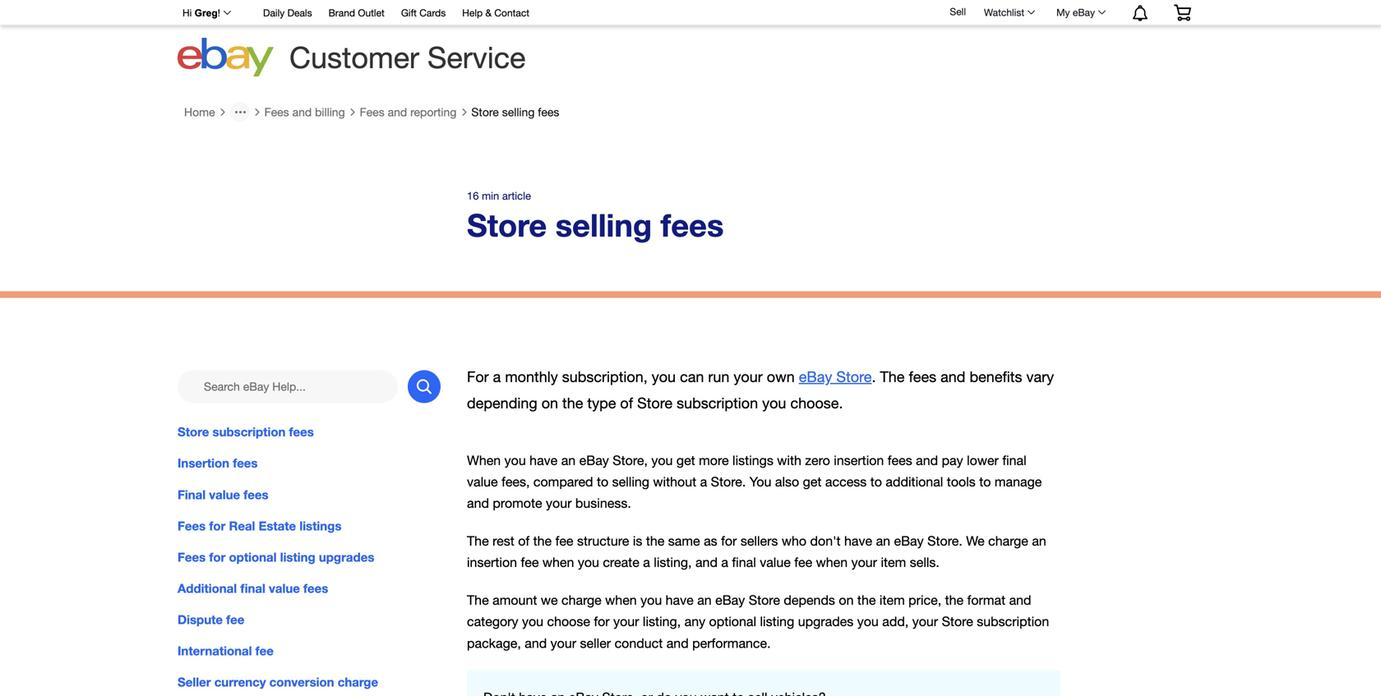 Task type: vqa. For each thing, say whether or not it's contained in the screenshot.
top portable
no



Task type: locate. For each thing, give the bounding box(es) containing it.
more
[[699, 453, 729, 468]]

format
[[967, 593, 1006, 608]]

fees left billing on the left of the page
[[264, 105, 289, 119]]

store inside store selling fees link
[[471, 105, 499, 119]]

&
[[486, 7, 492, 18]]

fees and billing
[[264, 105, 345, 119]]

home link
[[184, 105, 215, 119]]

2 vertical spatial charge
[[338, 675, 378, 690]]

charge
[[988, 534, 1029, 549], [562, 593, 602, 608], [338, 675, 378, 690]]

final
[[1003, 453, 1027, 468], [732, 555, 756, 570], [240, 581, 265, 596]]

1 vertical spatial store.
[[928, 534, 963, 549]]

of
[[620, 395, 633, 412], [518, 534, 530, 549]]

1 horizontal spatial have
[[666, 593, 694, 608]]

fees inside . the fees and benefits vary depending on the type of store subscription you choose.
[[909, 368, 937, 386]]

to right access
[[871, 474, 882, 489]]

to down "lower"
[[979, 474, 991, 489]]

any
[[685, 614, 706, 630]]

on right depends
[[839, 593, 854, 608]]

fees up additional
[[178, 550, 206, 565]]

1 vertical spatial optional
[[709, 614, 756, 630]]

the inside the amount we charge when you have an ebay store depends on the item price, the format and category you choose for your listing, any optional listing upgrades you add, your store subscription package, and your seller conduct and performance.
[[467, 593, 489, 608]]

fees for fees and billing
[[264, 105, 289, 119]]

fee up seller currency conversion charge
[[255, 644, 274, 659]]

1 vertical spatial listing
[[760, 614, 794, 630]]

0 vertical spatial optional
[[229, 550, 277, 565]]

store. inside 'the rest of the fee structure is the same as for sellers who don't have an ebay store. we charge an insertion fee when you create a listing, and a final value fee when your item sells.'
[[928, 534, 963, 549]]

and down as
[[696, 555, 718, 570]]

international fee
[[178, 644, 274, 659]]

for inside 'the rest of the fee structure is the same as for sellers who don't have an ebay store. we charge an insertion fee when you create a listing, and a final value fee when your item sells.'
[[721, 534, 737, 549]]

get up without
[[677, 453, 695, 468]]

.
[[872, 368, 876, 386]]

listings up you
[[733, 453, 774, 468]]

1 horizontal spatial upgrades
[[798, 614, 854, 630]]

an up any
[[697, 593, 712, 608]]

international
[[178, 644, 252, 659]]

final value fees
[[178, 487, 268, 502]]

for up seller
[[594, 614, 610, 630]]

watchlist link
[[975, 2, 1043, 22]]

optional up performance.
[[709, 614, 756, 630]]

when down don't
[[816, 555, 848, 570]]

of right rest
[[518, 534, 530, 549]]

brand outlet
[[329, 7, 385, 18]]

an up compared
[[561, 453, 576, 468]]

insertion inside 'the rest of the fee structure is the same as for sellers who don't have an ebay store. we charge an insertion fee when you create a listing, and a final value fee when your item sells.'
[[467, 555, 517, 570]]

fees
[[264, 105, 289, 119], [360, 105, 385, 119], [178, 519, 206, 533], [178, 550, 206, 565]]

1 horizontal spatial subscription
[[677, 395, 758, 412]]

get down zero
[[803, 474, 822, 489]]

subscription up insertion fees
[[213, 425, 286, 440]]

1 vertical spatial item
[[880, 593, 905, 608]]

1 horizontal spatial insertion
[[834, 453, 884, 468]]

the up 'category'
[[467, 593, 489, 608]]

store left depends
[[749, 593, 780, 608]]

2 vertical spatial have
[[666, 593, 694, 608]]

sell
[[950, 6, 966, 17]]

the inside . the fees and benefits vary depending on the type of store subscription you choose.
[[562, 395, 583, 412]]

create
[[603, 555, 640, 570]]

listings
[[733, 453, 774, 468], [300, 519, 342, 533]]

0 vertical spatial insertion
[[834, 453, 884, 468]]

0 horizontal spatial optional
[[229, 550, 277, 565]]

1 vertical spatial the
[[467, 534, 489, 549]]

1 vertical spatial subscription
[[213, 425, 286, 440]]

have right don't
[[844, 534, 872, 549]]

and inside 'the rest of the fee structure is the same as for sellers who don't have an ebay store. we charge an insertion fee when you create a listing, and a final value fee when your item sells.'
[[696, 555, 718, 570]]

value down 'sellers'
[[760, 555, 791, 570]]

2 vertical spatial subscription
[[977, 614, 1049, 630]]

store up choose.
[[837, 368, 872, 386]]

rest
[[493, 534, 515, 549]]

have up compared
[[530, 453, 558, 468]]

help & contact
[[462, 7, 530, 18]]

1 vertical spatial listing,
[[643, 614, 681, 630]]

item up add,
[[880, 593, 905, 608]]

you
[[652, 368, 676, 386], [762, 395, 786, 412], [505, 453, 526, 468], [651, 453, 673, 468], [578, 555, 599, 570], [641, 593, 662, 608], [522, 614, 544, 630], [857, 614, 879, 630]]

seller
[[178, 675, 211, 690]]

fee up international fee
[[226, 613, 245, 627]]

item inside 'the rest of the fee structure is the same as for sellers who don't have an ebay store. we charge an insertion fee when you create a listing, and a final value fee when your item sells.'
[[881, 555, 906, 570]]

store. down more
[[711, 474, 746, 489]]

1 horizontal spatial store.
[[928, 534, 963, 549]]

subscription
[[677, 395, 758, 412], [213, 425, 286, 440], [977, 614, 1049, 630]]

final down 'sellers'
[[732, 555, 756, 570]]

0 horizontal spatial final
[[240, 581, 265, 596]]

your down compared
[[546, 496, 572, 511]]

for inside the amount we charge when you have an ebay store depends on the item price, the format and category you choose for your listing, any optional listing upgrades you add, your store subscription package, and your seller conduct and performance.
[[594, 614, 610, 630]]

can
[[680, 368, 704, 386]]

3 to from the left
[[979, 474, 991, 489]]

2 horizontal spatial final
[[1003, 453, 1027, 468]]

ebay up sells.
[[894, 534, 924, 549]]

1 vertical spatial selling
[[556, 206, 652, 243]]

you up without
[[651, 453, 673, 468]]

a
[[493, 368, 501, 386], [700, 474, 707, 489], [643, 555, 650, 570], [721, 555, 728, 570]]

store.
[[711, 474, 746, 489], [928, 534, 963, 549]]

upgrades inside the amount we charge when you have an ebay store depends on the item price, the format and category you choose for your listing, any optional listing upgrades you add, your store subscription package, and your seller conduct and performance.
[[798, 614, 854, 630]]

for left real
[[209, 519, 226, 533]]

1 horizontal spatial on
[[839, 593, 854, 608]]

0 horizontal spatial upgrades
[[319, 550, 374, 565]]

1 horizontal spatial final
[[732, 555, 756, 570]]

you inside . the fees and benefits vary depending on the type of store subscription you choose.
[[762, 395, 786, 412]]

without
[[653, 474, 697, 489]]

gift cards link
[[401, 5, 446, 23]]

2 horizontal spatial have
[[844, 534, 872, 549]]

final down 'fees for optional listing upgrades'
[[240, 581, 265, 596]]

charge inside the amount we charge when you have an ebay store depends on the item price, the format and category you choose for your listing, any optional listing upgrades you add, your store subscription package, and your seller conduct and performance.
[[562, 593, 602, 608]]

insertion
[[834, 453, 884, 468], [467, 555, 517, 570]]

upgrades down depends
[[798, 614, 854, 630]]

fee inside international fee link
[[255, 644, 274, 659]]

0 vertical spatial charge
[[988, 534, 1029, 549]]

2 horizontal spatial to
[[979, 474, 991, 489]]

0 vertical spatial item
[[881, 555, 906, 570]]

1 horizontal spatial listings
[[733, 453, 774, 468]]

0 vertical spatial the
[[880, 368, 905, 386]]

listing, up conduct
[[643, 614, 681, 630]]

insertion inside when you have an ebay store, you get more listings with zero insertion fees and pay lower final value fees, compared to selling without a store. you also get access to additional tools to manage and promote your business.
[[834, 453, 884, 468]]

you down own in the right of the page
[[762, 395, 786, 412]]

0 horizontal spatial have
[[530, 453, 558, 468]]

2 horizontal spatial charge
[[988, 534, 1029, 549]]

the left rest
[[467, 534, 489, 549]]

Search eBay Help... text field
[[178, 371, 398, 403]]

choose
[[547, 614, 590, 630]]

fees down "final"
[[178, 519, 206, 533]]

when down create
[[605, 593, 637, 608]]

insertion down rest
[[467, 555, 517, 570]]

charge up choose
[[562, 593, 602, 608]]

ebay inside when you have an ebay store, you get more listings with zero insertion fees and pay lower final value fees, compared to selling without a store. you also get access to additional tools to manage and promote your business.
[[579, 453, 609, 468]]

subscription down format
[[977, 614, 1049, 630]]

fee up amount on the bottom left of the page
[[521, 555, 539, 570]]

fees,
[[502, 474, 530, 489]]

you down structure
[[578, 555, 599, 570]]

fees inside "link"
[[289, 425, 314, 440]]

and inside . the fees and benefits vary depending on the type of store subscription you choose.
[[941, 368, 966, 386]]

value inside 'the rest of the fee structure is the same as for sellers who don't have an ebay store. we charge an insertion fee when you create a listing, and a final value fee when your item sells.'
[[760, 555, 791, 570]]

0 horizontal spatial to
[[597, 474, 609, 489]]

dispute
[[178, 613, 223, 627]]

0 vertical spatial listing,
[[654, 555, 692, 570]]

charge right we
[[988, 534, 1029, 549]]

listing, down same
[[654, 555, 692, 570]]

an right don't
[[876, 534, 891, 549]]

0 vertical spatial listings
[[733, 453, 774, 468]]

seller currency conversion charge link
[[178, 673, 441, 692]]

listings inside when you have an ebay store, you get more listings with zero insertion fees and pay lower final value fees, compared to selling without a store. you also get access to additional tools to manage and promote your business.
[[733, 453, 774, 468]]

value down 'fees for optional listing upgrades'
[[269, 581, 300, 596]]

item inside the amount we charge when you have an ebay store depends on the item price, the format and category you choose for your listing, any optional listing upgrades you add, your store subscription package, and your seller conduct and performance.
[[880, 593, 905, 608]]

store down the for a monthly subscription, you can run your own ebay store
[[637, 395, 673, 412]]

billing
[[315, 105, 345, 119]]

the for we
[[467, 534, 489, 549]]

store selling fees main content
[[0, 95, 1381, 696]]

fees
[[538, 105, 559, 119], [661, 206, 724, 243], [909, 368, 937, 386], [289, 425, 314, 440], [888, 453, 912, 468], [233, 456, 258, 471], [244, 487, 268, 502], [303, 581, 328, 596]]

1 horizontal spatial of
[[620, 395, 633, 412]]

to up business.
[[597, 474, 609, 489]]

ebay left store, at left
[[579, 453, 609, 468]]

my ebay
[[1057, 7, 1095, 18]]

1 horizontal spatial charge
[[562, 593, 602, 608]]

additional
[[178, 581, 237, 596]]

store down format
[[942, 614, 973, 630]]

the right price,
[[945, 593, 964, 608]]

insertion up access
[[834, 453, 884, 468]]

conversion
[[269, 675, 334, 690]]

fee left structure
[[555, 534, 573, 549]]

1 vertical spatial insertion
[[467, 555, 517, 570]]

selling
[[502, 105, 535, 119], [556, 206, 652, 243], [612, 474, 650, 489]]

store
[[471, 105, 499, 119], [467, 206, 547, 243], [837, 368, 872, 386], [637, 395, 673, 412], [178, 425, 209, 440], [749, 593, 780, 608], [942, 614, 973, 630]]

0 vertical spatial get
[[677, 453, 695, 468]]

0 vertical spatial of
[[620, 395, 633, 412]]

store up the insertion
[[178, 425, 209, 440]]

fees and billing link
[[264, 105, 345, 119]]

and left billing on the left of the page
[[292, 105, 312, 119]]

selling inside when you have an ebay store, you get more listings with zero insertion fees and pay lower final value fees, compared to selling without a store. you also get access to additional tools to manage and promote your business.
[[612, 474, 650, 489]]

2 vertical spatial selling
[[612, 474, 650, 489]]

on inside the amount we charge when you have an ebay store depends on the item price, the format and category you choose for your listing, any optional listing upgrades you add, your store subscription package, and your seller conduct and performance.
[[839, 593, 854, 608]]

price,
[[909, 593, 942, 608]]

seller
[[580, 636, 611, 651]]

0 vertical spatial on
[[542, 395, 558, 412]]

when up we
[[543, 555, 574, 570]]

the left type
[[562, 395, 583, 412]]

fees for optional listing upgrades
[[178, 550, 374, 565]]

type
[[587, 395, 616, 412]]

get
[[677, 453, 695, 468], [803, 474, 822, 489]]

0 horizontal spatial subscription
[[213, 425, 286, 440]]

1 horizontal spatial get
[[803, 474, 822, 489]]

the right "."
[[880, 368, 905, 386]]

1 horizontal spatial to
[[871, 474, 882, 489]]

listing, inside 'the rest of the fee structure is the same as for sellers who don't have an ebay store. we charge an insertion fee when you create a listing, and a final value fee when your item sells.'
[[654, 555, 692, 570]]

subscription down run
[[677, 395, 758, 412]]

fees for fees and reporting
[[360, 105, 385, 119]]

an
[[561, 453, 576, 468], [876, 534, 891, 549], [1032, 534, 1047, 549], [697, 593, 712, 608]]

ebay inside 'the rest of the fee structure is the same as for sellers who don't have an ebay store. we charge an insertion fee when you create a listing, and a final value fee when your item sells.'
[[894, 534, 924, 549]]

the
[[562, 395, 583, 412], [533, 534, 552, 549], [646, 534, 665, 549], [857, 593, 876, 608], [945, 593, 964, 608]]

store selling fees link
[[471, 105, 559, 119]]

0 horizontal spatial when
[[543, 555, 574, 570]]

value inside when you have an ebay store, you get more listings with zero insertion fees and pay lower final value fees, compared to selling without a store. you also get access to additional tools to manage and promote your business.
[[467, 474, 498, 489]]

of right type
[[620, 395, 633, 412]]

value down when
[[467, 474, 498, 489]]

ebay inside the amount we charge when you have an ebay store depends on the item price, the format and category you choose for your listing, any optional listing upgrades you add, your store subscription package, and your seller conduct and performance.
[[715, 593, 745, 608]]

1 horizontal spatial optional
[[709, 614, 756, 630]]

contact
[[494, 7, 530, 18]]

1 vertical spatial listings
[[300, 519, 342, 533]]

final inside when you have an ebay store, you get more listings with zero insertion fees and pay lower final value fees, compared to selling without a store. you also get access to additional tools to manage and promote your business.
[[1003, 453, 1027, 468]]

1 vertical spatial upgrades
[[798, 614, 854, 630]]

your left sells.
[[851, 555, 877, 570]]

fee inside the dispute fee link
[[226, 613, 245, 627]]

you left can
[[652, 368, 676, 386]]

account navigation
[[173, 0, 1204, 25]]

daily
[[263, 7, 285, 18]]

1 horizontal spatial listing
[[760, 614, 794, 630]]

monthly
[[505, 368, 558, 386]]

when inside the amount we charge when you have an ebay store depends on the item price, the format and category you choose for your listing, any optional listing upgrades you add, your store subscription package, and your seller conduct and performance.
[[605, 593, 637, 608]]

0 horizontal spatial on
[[542, 395, 558, 412]]

listing down depends
[[760, 614, 794, 630]]

1 horizontal spatial when
[[605, 593, 637, 608]]

0 vertical spatial final
[[1003, 453, 1027, 468]]

store down article
[[467, 206, 547, 243]]

0 vertical spatial have
[[530, 453, 558, 468]]

and left reporting
[[388, 105, 407, 119]]

0 horizontal spatial listing
[[280, 550, 315, 565]]

0 horizontal spatial of
[[518, 534, 530, 549]]

fees and reporting link
[[360, 105, 457, 119]]

final value fees link
[[178, 486, 441, 504]]

final up the manage
[[1003, 453, 1027, 468]]

and left benefits
[[941, 368, 966, 386]]

2 vertical spatial final
[[240, 581, 265, 596]]

business.
[[575, 496, 631, 511]]

1 vertical spatial on
[[839, 593, 854, 608]]

2 vertical spatial the
[[467, 593, 489, 608]]

store right reporting
[[471, 105, 499, 119]]

upgrades down fees for real estate listings link
[[319, 550, 374, 565]]

ebay
[[1073, 7, 1095, 18], [799, 368, 832, 386], [579, 453, 609, 468], [894, 534, 924, 549], [715, 593, 745, 608]]

0 horizontal spatial get
[[677, 453, 695, 468]]

listing down fees for real estate listings link
[[280, 550, 315, 565]]

0 vertical spatial subscription
[[677, 395, 758, 412]]

run
[[708, 368, 730, 386]]

listings down the final value fees link
[[300, 519, 342, 533]]

1 vertical spatial of
[[518, 534, 530, 549]]

pay
[[942, 453, 963, 468]]

optional up additional final value fees
[[229, 550, 277, 565]]

the for category
[[467, 593, 489, 608]]

on down monthly
[[542, 395, 558, 412]]

daily deals link
[[263, 5, 312, 23]]

performance.
[[692, 636, 771, 651]]

0 vertical spatial listing
[[280, 550, 315, 565]]

with
[[777, 453, 802, 468]]

ebay up performance.
[[715, 593, 745, 608]]

fees right billing on the left of the page
[[360, 105, 385, 119]]

international fee link
[[178, 642, 441, 660]]

the inside 'the rest of the fee structure is the same as for sellers who don't have an ebay store. we charge an insertion fee when you create a listing, and a final value fee when your item sells.'
[[467, 534, 489, 549]]

value
[[467, 474, 498, 489], [209, 487, 240, 502], [760, 555, 791, 570], [269, 581, 300, 596]]

additional final value fees
[[178, 581, 328, 596]]

hi greg !
[[183, 7, 220, 18]]

item left sells.
[[881, 555, 906, 570]]

2 horizontal spatial subscription
[[977, 614, 1049, 630]]

charge right conversion
[[338, 675, 378, 690]]

deals
[[287, 7, 312, 18]]

outlet
[[358, 7, 385, 18]]

1 vertical spatial charge
[[562, 593, 602, 608]]

the right rest
[[533, 534, 552, 549]]

store inside 16 min article store selling fees
[[467, 206, 547, 243]]

1 vertical spatial have
[[844, 534, 872, 549]]

add,
[[882, 614, 909, 630]]

0 horizontal spatial insertion
[[467, 555, 517, 570]]

0 vertical spatial store.
[[711, 474, 746, 489]]

2 horizontal spatial when
[[816, 555, 848, 570]]

0 horizontal spatial store.
[[711, 474, 746, 489]]

0 horizontal spatial charge
[[338, 675, 378, 690]]

1 vertical spatial final
[[732, 555, 756, 570]]



Task type: describe. For each thing, give the bounding box(es) containing it.
sellers
[[741, 534, 778, 549]]

fee down who
[[794, 555, 813, 570]]

amount
[[493, 593, 537, 608]]

have inside 'the rest of the fee structure is the same as for sellers who don't have an ebay store. we charge an insertion fee when you create a listing, and a final value fee when your item sells.'
[[844, 534, 872, 549]]

tools
[[947, 474, 976, 489]]

fees for real estate listings
[[178, 519, 342, 533]]

on inside . the fees and benefits vary depending on the type of store subscription you choose.
[[542, 395, 558, 412]]

your right run
[[734, 368, 763, 386]]

ebay up choose.
[[799, 368, 832, 386]]

help
[[462, 7, 483, 18]]

additional final value fees link
[[178, 580, 441, 598]]

selling inside 16 min article store selling fees
[[556, 206, 652, 243]]

insertion fees link
[[178, 454, 441, 473]]

listing inside the amount we charge when you have an ebay store depends on the item price, the format and category you choose for your listing, any optional listing upgrades you add, your store subscription package, and your seller conduct and performance.
[[760, 614, 794, 630]]

daily deals
[[263, 7, 312, 18]]

category
[[467, 614, 518, 630]]

you up fees, at the bottom
[[505, 453, 526, 468]]

customer service
[[289, 40, 526, 74]]

currency
[[214, 675, 266, 690]]

charge for the amount we charge when you have an ebay store depends on the item price, the format and category you choose for your listing, any optional listing upgrades you add, your store subscription package, and your seller conduct and performance.
[[562, 593, 602, 608]]

help & contact link
[[462, 5, 530, 23]]

value down insertion fees
[[209, 487, 240, 502]]

0 vertical spatial selling
[[502, 105, 535, 119]]

when you have an ebay store, you get more listings with zero insertion fees and pay lower final value fees, compared to selling without a store. you also get access to additional tools to manage and promote your business.
[[467, 453, 1042, 511]]

fees inside when you have an ebay store, you get more listings with zero insertion fees and pay lower final value fees, compared to selling without a store. you also get access to additional tools to manage and promote your business.
[[888, 453, 912, 468]]

an down the manage
[[1032, 534, 1047, 549]]

subscription,
[[562, 368, 648, 386]]

subscription inside the amount we charge when you have an ebay store depends on the item price, the format and category you choose for your listing, any optional listing upgrades you add, your store subscription package, and your seller conduct and performance.
[[977, 614, 1049, 630]]

compared
[[534, 474, 593, 489]]

estate
[[259, 519, 296, 533]]

value inside 'link'
[[269, 581, 300, 596]]

watchlist
[[984, 7, 1025, 18]]

the rest of the fee structure is the same as for sellers who don't have an ebay store. we charge an insertion fee when you create a listing, and a final value fee when your item sells.
[[467, 534, 1047, 570]]

the right depends
[[857, 593, 876, 608]]

fees for real estate listings link
[[178, 517, 441, 535]]

the amount we charge when you have an ebay store depends on the item price, the format and category you choose for your listing, any optional listing upgrades you add, your store subscription package, and your seller conduct and performance.
[[467, 593, 1049, 651]]

you inside 'the rest of the fee structure is the same as for sellers who don't have an ebay store. we charge an insertion fee when you create a listing, and a final value fee when your item sells.'
[[578, 555, 599, 570]]

final inside 'the rest of the fee structure is the same as for sellers who don't have an ebay store. we charge an insertion fee when you create a listing, and a final value fee when your item sells.'
[[732, 555, 756, 570]]

fees inside 16 min article store selling fees
[[661, 206, 724, 243]]

your inside when you have an ebay store, you get more listings with zero insertion fees and pay lower final value fees, compared to selling without a store. you also get access to additional tools to manage and promote your business.
[[546, 496, 572, 511]]

structure
[[577, 534, 629, 549]]

store subscription fees link
[[178, 423, 441, 441]]

article
[[502, 190, 531, 202]]

when
[[467, 453, 501, 468]]

fees inside 'link'
[[303, 581, 328, 596]]

as
[[704, 534, 718, 549]]

subscription inside "link"
[[213, 425, 286, 440]]

manage
[[995, 474, 1042, 489]]

of inside 'the rest of the fee structure is the same as for sellers who don't have an ebay store. we charge an insertion fee when you create a listing, and a final value fee when your item sells.'
[[518, 534, 530, 549]]

fees for fees for optional listing upgrades
[[178, 550, 206, 565]]

store inside . the fees and benefits vary depending on the type of store subscription you choose.
[[637, 395, 673, 412]]

the right is
[[646, 534, 665, 549]]

also
[[775, 474, 799, 489]]

of inside . the fees and benefits vary depending on the type of store subscription you choose.
[[620, 395, 633, 412]]

store. inside when you have an ebay store, you get more listings with zero insertion fees and pay lower final value fees, compared to selling without a store. you also get access to additional tools to manage and promote your business.
[[711, 474, 746, 489]]

my ebay link
[[1048, 2, 1113, 22]]

real
[[229, 519, 255, 533]]

2 to from the left
[[871, 474, 882, 489]]

store inside store subscription fees "link"
[[178, 425, 209, 440]]

my
[[1057, 7, 1070, 18]]

brand outlet link
[[329, 5, 385, 23]]

charge for seller currency conversion charge
[[338, 675, 378, 690]]

dispute fee link
[[178, 611, 441, 629]]

your down choose
[[551, 636, 576, 651]]

1 vertical spatial get
[[803, 474, 822, 489]]

and right package,
[[525, 636, 547, 651]]

min
[[482, 190, 499, 202]]

optional inside the amount we charge when you have an ebay store depends on the item price, the format and category you choose for your listing, any optional listing upgrades you add, your store subscription package, and your seller conduct and performance.
[[709, 614, 756, 630]]

1 to from the left
[[597, 474, 609, 489]]

the inside . the fees and benefits vary depending on the type of store subscription you choose.
[[880, 368, 905, 386]]

customer service banner
[[173, 0, 1204, 82]]

an inside the amount we charge when you have an ebay store depends on the item price, the format and category you choose for your listing, any optional listing upgrades you add, your store subscription package, and your seller conduct and performance.
[[697, 593, 712, 608]]

store,
[[613, 453, 648, 468]]

store selling fees
[[471, 105, 559, 119]]

0 horizontal spatial listings
[[300, 519, 342, 533]]

insertion
[[178, 456, 229, 471]]

0 vertical spatial upgrades
[[319, 550, 374, 565]]

you up conduct
[[641, 593, 662, 608]]

sells.
[[910, 555, 940, 570]]

ebay inside account navigation
[[1073, 7, 1095, 18]]

a inside when you have an ebay store, you get more listings with zero insertion fees and pay lower final value fees, compared to selling without a store. you also get access to additional tools to manage and promote your business.
[[700, 474, 707, 489]]

benefits
[[970, 368, 1022, 386]]

is
[[633, 534, 642, 549]]

and up "additional"
[[916, 453, 938, 468]]

depending
[[467, 395, 537, 412]]

depends
[[784, 593, 835, 608]]

your up conduct
[[613, 614, 639, 630]]

your down price,
[[912, 614, 938, 630]]

!
[[218, 7, 220, 18]]

and down any
[[667, 636, 689, 651]]

gift
[[401, 7, 417, 18]]

home
[[184, 105, 215, 119]]

for
[[467, 368, 489, 386]]

choose.
[[791, 395, 843, 412]]

conduct
[[615, 636, 663, 651]]

. the fees and benefits vary depending on the type of store subscription you choose.
[[467, 368, 1054, 412]]

final
[[178, 487, 206, 502]]

sell link
[[943, 6, 973, 17]]

for up additional
[[209, 550, 226, 565]]

store subscription fees
[[178, 425, 314, 440]]

same
[[668, 534, 700, 549]]

charge inside 'the rest of the fee structure is the same as for sellers who don't have an ebay store. we charge an insertion fee when you create a listing, and a final value fee when your item sells.'
[[988, 534, 1029, 549]]

you left add,
[[857, 614, 879, 630]]

final inside additional final value fees 'link'
[[240, 581, 265, 596]]

insertion fees
[[178, 456, 258, 471]]

and right format
[[1009, 593, 1031, 608]]

own
[[767, 368, 795, 386]]

fees for optional listing upgrades link
[[178, 548, 441, 566]]

for a monthly subscription, you can run your own ebay store
[[467, 368, 872, 386]]

an inside when you have an ebay store, you get more listings with zero insertion fees and pay lower final value fees, compared to selling without a store. you also get access to additional tools to manage and promote your business.
[[561, 453, 576, 468]]

who
[[782, 534, 807, 549]]

your shopping cart image
[[1173, 4, 1192, 21]]

subscription inside . the fees and benefits vary depending on the type of store subscription you choose.
[[677, 395, 758, 412]]

fees and reporting
[[360, 105, 457, 119]]

we
[[966, 534, 985, 549]]

access
[[825, 474, 867, 489]]

gift cards
[[401, 7, 446, 18]]

hi
[[183, 7, 192, 18]]

you down we
[[522, 614, 544, 630]]

have inside when you have an ebay store, you get more listings with zero insertion fees and pay lower final value fees, compared to selling without a store. you also get access to additional tools to manage and promote your business.
[[530, 453, 558, 468]]

have inside the amount we charge when you have an ebay store depends on the item price, the format and category you choose for your listing, any optional listing upgrades you add, your store subscription package, and your seller conduct and performance.
[[666, 593, 694, 608]]

and left promote
[[467, 496, 489, 511]]

reporting
[[410, 105, 457, 119]]

your inside 'the rest of the fee structure is the same as for sellers who don't have an ebay store. we charge an insertion fee when you create a listing, and a final value fee when your item sells.'
[[851, 555, 877, 570]]

listing, inside the amount we charge when you have an ebay store depends on the item price, the format and category you choose for your listing, any optional listing upgrades you add, your store subscription package, and your seller conduct and performance.
[[643, 614, 681, 630]]

vary
[[1027, 368, 1054, 386]]

greg
[[195, 7, 218, 18]]

we
[[541, 593, 558, 608]]

fees for fees for real estate listings
[[178, 519, 206, 533]]



